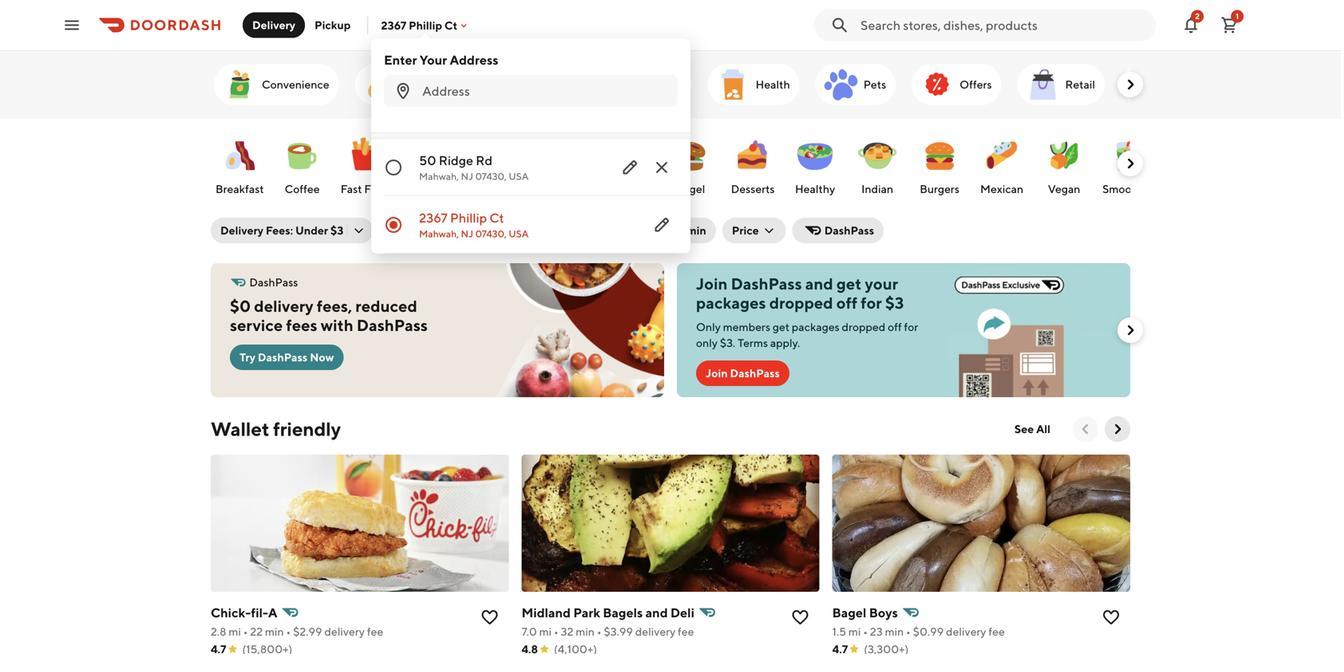 Task type: describe. For each thing, give the bounding box(es) containing it.
1.5 mi • 23 min • $0.99 delivery fee
[[832, 626, 1005, 639]]

fil-
[[251, 606, 268, 621]]

30
[[670, 224, 685, 237]]

7.0 mi • 32 min • $3.99 delivery fee
[[522, 626, 694, 639]]

32
[[561, 626, 574, 639]]

convenience
[[262, 78, 329, 91]]

usa for ct
[[509, 228, 529, 240]]

price
[[732, 224, 759, 237]]

join dashpass and get your packages dropped off for $3 only members get packages dropped off for only $3. terms apply.
[[696, 275, 918, 350]]

2 • from the left
[[286, 626, 291, 639]]

delivery for chick-fil-a
[[324, 626, 365, 639]]

friendly
[[273, 418, 341, 441]]

under inside button
[[635, 224, 668, 237]]

notification bell image
[[1182, 16, 1201, 35]]

gift cards image
[[476, 65, 514, 104]]

0 vertical spatial packages
[[696, 294, 766, 313]]

over
[[529, 224, 555, 237]]

try dashpass now button
[[230, 345, 344, 370]]

Store search: begin typing to search for stores available on DoorDash text field
[[861, 16, 1147, 34]]

your
[[420, 52, 447, 67]]

fast food
[[341, 182, 391, 196]]

3 fee from the left
[[989, 626, 1005, 639]]

delivery fees: under $3
[[220, 224, 344, 237]]

vegan
[[1048, 182, 1081, 196]]

drinks
[[475, 182, 507, 196]]

retail link
[[1018, 64, 1105, 105]]

none radio the edit 2367 phillip ct from saved addresses
[[371, 196, 691, 254]]

enter your address
[[384, 52, 499, 67]]

dashpass right "try"
[[258, 351, 308, 364]]

midland park bagels and deli
[[522, 606, 695, 621]]

members
[[723, 321, 770, 334]]

join for join dashpass and get your packages dropped off for $3 only members get packages dropped off for only $3. terms apply.
[[696, 275, 728, 293]]

2367 phillip ct button
[[381, 19, 470, 32]]

0 vertical spatial offers
[[960, 78, 992, 91]]

$3 inside the join dashpass and get your packages dropped off for $3 only members get packages dropped off for only $3. terms apply.
[[885, 294, 904, 313]]

retail image
[[1024, 65, 1062, 104]]

health
[[756, 78, 790, 91]]

under 30 min button
[[626, 218, 716, 244]]

1 vertical spatial dropped
[[842, 321, 886, 334]]

0 horizontal spatial for
[[861, 294, 882, 313]]

mexican
[[980, 182, 1024, 196]]

chicken
[[532, 182, 575, 196]]

6 • from the left
[[906, 626, 911, 639]]

offers button
[[380, 218, 451, 244]]

$2.99
[[293, 626, 322, 639]]

0 vertical spatial off
[[837, 294, 858, 313]]

fee for bagels
[[678, 626, 694, 639]]

1
[[1236, 12, 1239, 21]]

edit 50 ridge rd from saved addresses image
[[620, 158, 640, 177]]

2 button
[[1182, 9, 1204, 41]]

50 ridge rd mahwah, nj 07430, usa
[[419, 153, 529, 182]]

only
[[696, 337, 718, 350]]

phillip for 2367 phillip ct mahwah, nj 07430, usa
[[450, 210, 487, 226]]

23
[[870, 626, 883, 639]]

healthy
[[795, 182, 835, 196]]

22
[[250, 626, 263, 639]]

mi for bagel
[[849, 626, 861, 639]]

previous button of carousel image
[[1078, 422, 1094, 438]]

alcohol link
[[595, 64, 692, 105]]

convenience link
[[214, 64, 339, 105]]

alcohol image
[[601, 65, 640, 104]]

indian
[[862, 182, 893, 196]]

$0
[[230, 297, 251, 316]]

3 • from the left
[[554, 626, 559, 639]]

dashpass inside the join dashpass and get your packages dropped off for $3 only members get packages dropped off for only $3. terms apply.
[[731, 275, 802, 293]]

boys
[[869, 606, 898, 621]]

see all
[[1015, 423, 1051, 436]]

health link
[[708, 64, 800, 105]]

desserts
[[731, 182, 775, 196]]

pizza
[[415, 182, 442, 196]]

07430, for ct
[[475, 228, 507, 240]]

pets
[[864, 78, 886, 91]]

1 horizontal spatial pickup button
[[458, 218, 513, 244]]

min inside under 30 min button
[[687, 224, 706, 237]]

health image
[[714, 65, 753, 104]]

rd
[[476, 153, 493, 168]]

join for join dashpass
[[706, 367, 728, 380]]

delivery for midland park bagels and deli
[[635, 626, 676, 639]]

all
[[1036, 423, 1051, 436]]

terms
[[738, 337, 768, 350]]

min for midland park bagels and deli
[[576, 626, 595, 639]]

delivery for delivery
[[252, 18, 295, 32]]

2.8
[[211, 626, 226, 639]]

ct for 2367 phillip ct mahwah, nj 07430, usa
[[490, 210, 504, 226]]

wallet
[[211, 418, 269, 441]]

deli
[[671, 606, 695, 621]]

07430, for rd
[[475, 171, 507, 182]]

join dashpass button
[[696, 361, 790, 386]]

retail
[[1066, 78, 1095, 91]]

option group containing 50 ridge rd
[[371, 139, 691, 254]]

flowers image
[[1127, 65, 1166, 104]]

1 items, open order cart image
[[1220, 16, 1239, 35]]

0 horizontal spatial dropped
[[769, 294, 833, 313]]

grocery link
[[355, 64, 454, 105]]

edit 2367 phillip ct from saved addresses image
[[652, 216, 671, 235]]

over 4.5 button
[[519, 218, 619, 244]]

breakfast
[[216, 182, 264, 196]]

burgers
[[920, 182, 960, 196]]

7.0
[[522, 626, 537, 639]]

bagel for bagel boys
[[832, 606, 867, 621]]

service
[[230, 316, 283, 335]]

next button of carousel image
[[1110, 422, 1126, 438]]

midland
[[522, 606, 571, 621]]

2367 phillip ct
[[381, 19, 458, 32]]

nj for ridge
[[461, 171, 473, 182]]

0 horizontal spatial and
[[646, 606, 668, 621]]

5 • from the left
[[863, 626, 868, 639]]

try
[[240, 351, 256, 364]]

0 vertical spatial $3
[[330, 224, 344, 237]]

mi for chick-
[[229, 626, 241, 639]]



Task type: locate. For each thing, give the bounding box(es) containing it.
3 mi from the left
[[849, 626, 861, 639]]

07430, up drinks
[[475, 171, 507, 182]]

2 07430, from the top
[[475, 228, 507, 240]]

off
[[837, 294, 858, 313], [888, 321, 902, 334]]

min
[[687, 224, 706, 237], [265, 626, 284, 639], [576, 626, 595, 639], [885, 626, 904, 639]]

• left 23
[[863, 626, 868, 639]]

07430, down drinks
[[475, 228, 507, 240]]

1.5
[[832, 626, 846, 639]]

with
[[321, 316, 353, 335]]

offers right offers 'icon' at the right top of page
[[960, 78, 992, 91]]

see
[[1015, 423, 1034, 436]]

pickup right delivery button
[[315, 18, 351, 32]]

0 vertical spatial next button of carousel image
[[1123, 77, 1139, 93]]

offers down pizza
[[408, 224, 442, 237]]

• left 32
[[554, 626, 559, 639]]

$3.
[[720, 337, 736, 350]]

delivery up fees
[[254, 297, 314, 316]]

1 horizontal spatial offers
[[960, 78, 992, 91]]

address
[[450, 52, 499, 67]]

2 fee from the left
[[678, 626, 694, 639]]

delivery inside button
[[252, 18, 295, 32]]

see all link
[[1005, 417, 1060, 442]]

0 horizontal spatial pickup
[[315, 18, 351, 32]]

2367 phillip ct mahwah, nj 07430, usa
[[419, 210, 529, 240]]

1 horizontal spatial $3
[[885, 294, 904, 313]]

your
[[865, 275, 898, 293]]

grocery image
[[361, 65, 400, 104]]

fee right $2.99
[[367, 626, 383, 639]]

pickup button down drinks
[[458, 218, 513, 244]]

bagels
[[603, 606, 643, 621]]

min right 32
[[576, 626, 595, 639]]

1 horizontal spatial bagel
[[832, 606, 867, 621]]

4 • from the left
[[597, 626, 602, 639]]

0 vertical spatial join
[[696, 275, 728, 293]]

offers image
[[918, 65, 957, 104]]

1 • from the left
[[243, 626, 248, 639]]

mahwah,
[[419, 171, 459, 182], [419, 228, 459, 240]]

under right fees:
[[295, 224, 328, 237]]

off down your at right top
[[888, 321, 902, 334]]

$3.99
[[604, 626, 633, 639]]

1 vertical spatial delivery
[[220, 224, 264, 237]]

under left the "30"
[[635, 224, 668, 237]]

0 horizontal spatial packages
[[696, 294, 766, 313]]

1 horizontal spatial get
[[837, 275, 862, 293]]

chick-
[[211, 606, 251, 621]]

1 mi from the left
[[229, 626, 241, 639]]

1 button
[[1214, 9, 1246, 41]]

ct up enter your address
[[445, 19, 458, 32]]

min right 23
[[885, 626, 904, 639]]

mahwah, up pizza
[[419, 171, 459, 182]]

pets link
[[816, 64, 896, 105]]

bagel up the "30"
[[676, 182, 705, 196]]

for
[[861, 294, 882, 313], [904, 321, 918, 334]]

delivery inside $0 delivery fees, reduced service fees with dashpass
[[254, 297, 314, 316]]

2367
[[381, 19, 406, 32], [419, 210, 448, 226]]

0 horizontal spatial pickup button
[[305, 12, 360, 38]]

nj for phillip
[[461, 228, 473, 240]]

$3 down fast
[[330, 224, 344, 237]]

apply.
[[770, 337, 800, 350]]

1 vertical spatial for
[[904, 321, 918, 334]]

0 vertical spatial 2367
[[381, 19, 406, 32]]

1 horizontal spatial under
[[635, 224, 668, 237]]

1 vertical spatial pickup
[[467, 224, 503, 237]]

coffee
[[285, 182, 320, 196]]

off down dashpass button
[[837, 294, 858, 313]]

0 horizontal spatial phillip
[[409, 19, 442, 32]]

offers inside button
[[408, 224, 442, 237]]

none radio containing 2367 phillip ct
[[371, 196, 691, 254]]

mahwah, for 2367
[[419, 228, 459, 240]]

min right the "30"
[[687, 224, 706, 237]]

• left $2.99
[[286, 626, 291, 639]]

1 vertical spatial join
[[706, 367, 728, 380]]

ct down drinks
[[490, 210, 504, 226]]

1 horizontal spatial packages
[[792, 321, 840, 334]]

1 vertical spatial ct
[[490, 210, 504, 226]]

0 horizontal spatial $3
[[330, 224, 344, 237]]

0 vertical spatial usa
[[509, 171, 529, 182]]

1 vertical spatial $3
[[885, 294, 904, 313]]

1 mahwah, from the top
[[419, 171, 459, 182]]

1 vertical spatial and
[[646, 606, 668, 621]]

pickup down drinks
[[467, 224, 503, 237]]

1 vertical spatial pickup button
[[458, 218, 513, 244]]

0 horizontal spatial off
[[837, 294, 858, 313]]

3 next button of carousel image from the top
[[1123, 323, 1139, 339]]

• left the $3.99
[[597, 626, 602, 639]]

fees:
[[266, 224, 293, 237]]

and
[[805, 275, 833, 293], [646, 606, 668, 621]]

delivery
[[252, 18, 295, 32], [220, 224, 264, 237]]

dashpass up $0
[[249, 276, 298, 289]]

delivery for bagel boys
[[946, 626, 986, 639]]

phillip for 2367 phillip ct
[[409, 19, 442, 32]]

dashpass inside $0 delivery fees, reduced service fees with dashpass
[[357, 316, 428, 335]]

usa
[[509, 171, 529, 182], [509, 228, 529, 240]]

under 30 min
[[635, 224, 706, 237]]

delivery up convenience link
[[252, 18, 295, 32]]

mahwah, for 50
[[419, 171, 459, 182]]

1 vertical spatial offers
[[408, 224, 442, 237]]

mi
[[229, 626, 241, 639], [539, 626, 552, 639], [849, 626, 861, 639]]

ct for 2367 phillip ct
[[445, 19, 458, 32]]

0 vertical spatial nj
[[461, 171, 473, 182]]

next button of carousel image
[[1123, 77, 1139, 93], [1123, 156, 1139, 172], [1123, 323, 1139, 339]]

1 horizontal spatial fee
[[678, 626, 694, 639]]

2
[[1195, 12, 1200, 21]]

1 vertical spatial mahwah,
[[419, 228, 459, 240]]

2367 for 2367 phillip ct mahwah, nj 07430, usa
[[419, 210, 448, 226]]

dashpass
[[825, 224, 874, 237], [731, 275, 802, 293], [249, 276, 298, 289], [357, 316, 428, 335], [258, 351, 308, 364], [730, 367, 780, 380]]

usa inside 2367 phillip ct mahwah, nj 07430, usa
[[509, 228, 529, 240]]

remove 50 ridge rd from saved addresses image
[[652, 158, 671, 177]]

mi right 1.5
[[849, 626, 861, 639]]

nj right 'offers' button
[[461, 228, 473, 240]]

0 horizontal spatial mi
[[229, 626, 241, 639]]

delivery for delivery fees: under $3
[[220, 224, 264, 237]]

pickup
[[315, 18, 351, 32], [467, 224, 503, 237]]

try dashpass now
[[240, 351, 334, 364]]

1 vertical spatial packages
[[792, 321, 840, 334]]

join
[[696, 275, 728, 293], [706, 367, 728, 380]]

1 horizontal spatial dropped
[[842, 321, 886, 334]]

dropped down your at right top
[[842, 321, 886, 334]]

1 vertical spatial next button of carousel image
[[1123, 156, 1139, 172]]

smoothie
[[1103, 182, 1152, 196]]

2 next button of carousel image from the top
[[1123, 156, 1139, 172]]

None radio
[[371, 139, 691, 196], [371, 196, 691, 254], [371, 139, 691, 196]]

mahwah, inside 50 ridge rd mahwah, nj 07430, usa
[[419, 171, 459, 182]]

dashpass button
[[793, 218, 884, 244]]

bagel
[[676, 182, 705, 196], [832, 606, 867, 621]]

50
[[419, 153, 436, 168]]

2367 up enter
[[381, 19, 406, 32]]

phillip inside 2367 phillip ct mahwah, nj 07430, usa
[[450, 210, 487, 226]]

1 vertical spatial 2367
[[419, 210, 448, 226]]

dashpass down indian
[[825, 224, 874, 237]]

mi right 7.0
[[539, 626, 552, 639]]

delivery
[[254, 297, 314, 316], [324, 626, 365, 639], [635, 626, 676, 639], [946, 626, 986, 639]]

2 usa from the top
[[509, 228, 529, 240]]

option group
[[371, 139, 691, 254]]

usa for rd
[[509, 171, 529, 182]]

ct
[[445, 19, 458, 32], [490, 210, 504, 226]]

chick-fil-a
[[211, 606, 278, 621]]

2 under from the left
[[635, 224, 668, 237]]

1 horizontal spatial and
[[805, 275, 833, 293]]

join inside button
[[706, 367, 728, 380]]

usa left over
[[509, 228, 529, 240]]

1 vertical spatial bagel
[[832, 606, 867, 621]]

0 vertical spatial for
[[861, 294, 882, 313]]

packages up members
[[696, 294, 766, 313]]

join up only
[[696, 275, 728, 293]]

2 horizontal spatial mi
[[849, 626, 861, 639]]

enter
[[384, 52, 417, 67]]

0 vertical spatial and
[[805, 275, 833, 293]]

usa up the edit 2367 phillip ct from saved addresses option
[[509, 171, 529, 182]]

dashpass inside button
[[730, 367, 780, 380]]

• left 22
[[243, 626, 248, 639]]

1 vertical spatial usa
[[509, 228, 529, 240]]

ridge
[[439, 153, 473, 168]]

$3 down your at right top
[[885, 294, 904, 313]]

0 vertical spatial mahwah,
[[419, 171, 459, 182]]

only
[[696, 321, 721, 334]]

1 horizontal spatial ct
[[490, 210, 504, 226]]

0 horizontal spatial under
[[295, 224, 328, 237]]

0 horizontal spatial offers
[[408, 224, 442, 237]]

delivery right $0.99
[[946, 626, 986, 639]]

fees,
[[317, 297, 352, 316]]

delivery button
[[243, 12, 305, 38]]

sandwiches
[[592, 182, 652, 196]]

grocery
[[403, 78, 444, 91]]

ct inside 2367 phillip ct mahwah, nj 07430, usa
[[490, 210, 504, 226]]

4.5
[[557, 224, 574, 237]]

pickup button
[[305, 12, 360, 38], [458, 218, 513, 244]]

2367 for 2367 phillip ct
[[381, 19, 406, 32]]

fee right $0.99
[[989, 626, 1005, 639]]

join dashpass
[[706, 367, 780, 380]]

0 vertical spatial dropped
[[769, 294, 833, 313]]

join down only
[[706, 367, 728, 380]]

2.8 mi • 22 min • $2.99 delivery fee
[[211, 626, 383, 639]]

1 horizontal spatial phillip
[[450, 210, 487, 226]]

wallet friendly
[[211, 418, 341, 441]]

2 horizontal spatial fee
[[989, 626, 1005, 639]]

1 07430, from the top
[[475, 171, 507, 182]]

1 fee from the left
[[367, 626, 383, 639]]

fee
[[367, 626, 383, 639], [678, 626, 694, 639], [989, 626, 1005, 639]]

1 horizontal spatial pickup
[[467, 224, 503, 237]]

mi for midland
[[539, 626, 552, 639]]

1 horizontal spatial off
[[888, 321, 902, 334]]

join inside the join dashpass and get your packages dropped off for $3 only members get packages dropped off for only $3. terms apply.
[[696, 275, 728, 293]]

2 vertical spatial next button of carousel image
[[1123, 323, 1139, 339]]

2 mahwah, from the top
[[419, 228, 459, 240]]

fee for a
[[367, 626, 383, 639]]

1 usa from the top
[[509, 171, 529, 182]]

packages up apply.
[[792, 321, 840, 334]]

pickup for pickup button to the right
[[467, 224, 503, 237]]

1 horizontal spatial for
[[904, 321, 918, 334]]

0 horizontal spatial 2367
[[381, 19, 406, 32]]

0 horizontal spatial get
[[773, 321, 790, 334]]

delivery right $2.99
[[324, 626, 365, 639]]

• left $0.99
[[906, 626, 911, 639]]

phillip down drinks
[[450, 210, 487, 226]]

min for bagel boys
[[885, 626, 904, 639]]

2 nj from the top
[[461, 228, 473, 240]]

0 horizontal spatial bagel
[[676, 182, 705, 196]]

2367 down pizza
[[419, 210, 448, 226]]

0 vertical spatial bagel
[[676, 182, 705, 196]]

get
[[837, 275, 862, 293], [773, 321, 790, 334]]

dropped up apply.
[[769, 294, 833, 313]]

packages
[[696, 294, 766, 313], [792, 321, 840, 334]]

get left your at right top
[[837, 275, 862, 293]]

07430, inside 2367 phillip ct mahwah, nj 07430, usa
[[475, 228, 507, 240]]

0 vertical spatial ct
[[445, 19, 458, 32]]

delivery left fees:
[[220, 224, 264, 237]]

0 vertical spatial 07430,
[[475, 171, 507, 182]]

mi right 2.8
[[229, 626, 241, 639]]

bagel for bagel
[[676, 182, 705, 196]]

1 next button of carousel image from the top
[[1123, 77, 1139, 93]]

1 vertical spatial phillip
[[450, 210, 487, 226]]

offers link
[[912, 64, 1002, 105]]

under
[[295, 224, 328, 237], [635, 224, 668, 237]]

1 nj from the top
[[461, 171, 473, 182]]

fees
[[286, 316, 317, 335]]

mahwah, inside 2367 phillip ct mahwah, nj 07430, usa
[[419, 228, 459, 240]]

dashpass up members
[[731, 275, 802, 293]]

mahwah, down pizza
[[419, 228, 459, 240]]

and inside the join dashpass and get your packages dropped off for $3 only members get packages dropped off for only $3. terms apply.
[[805, 275, 833, 293]]

1 horizontal spatial mi
[[539, 626, 552, 639]]

a
[[268, 606, 278, 621]]

dashpass down reduced
[[357, 316, 428, 335]]

1 under from the left
[[295, 224, 328, 237]]

now
[[310, 351, 334, 364]]

0 vertical spatial pickup
[[315, 18, 351, 32]]

nj inside 2367 phillip ct mahwah, nj 07430, usa
[[461, 228, 473, 240]]

07430, inside 50 ridge rd mahwah, nj 07430, usa
[[475, 171, 507, 182]]

pickup for pickup button to the left
[[315, 18, 351, 32]]

1 horizontal spatial 2367
[[419, 210, 448, 226]]

$0.99
[[913, 626, 944, 639]]

min for chick-fil-a
[[265, 626, 284, 639]]

nj down ridge
[[461, 171, 473, 182]]

min right 22
[[265, 626, 284, 639]]

1 vertical spatial nj
[[461, 228, 473, 240]]

pickup button up convenience
[[305, 12, 360, 38]]

bagel boys
[[832, 606, 898, 621]]

Enter Your Address text field
[[422, 82, 668, 100]]

fee down "deli" at the bottom of page
[[678, 626, 694, 639]]

0 horizontal spatial ct
[[445, 19, 458, 32]]

phillip up the your
[[409, 19, 442, 32]]

get up apply.
[[773, 321, 790, 334]]

food
[[364, 182, 391, 196]]

usa inside 50 ridge rd mahwah, nj 07430, usa
[[509, 171, 529, 182]]

2367 inside 2367 phillip ct mahwah, nj 07430, usa
[[419, 210, 448, 226]]

delivery down "deli" at the bottom of page
[[635, 626, 676, 639]]

0 vertical spatial get
[[837, 275, 862, 293]]

convenience image
[[220, 65, 259, 104]]

0 vertical spatial delivery
[[252, 18, 295, 32]]

fast
[[341, 182, 362, 196]]

1 vertical spatial off
[[888, 321, 902, 334]]

0 vertical spatial phillip
[[409, 19, 442, 32]]

0 horizontal spatial fee
[[367, 626, 383, 639]]

and left "deli" at the bottom of page
[[646, 606, 668, 621]]

bagel up 1.5
[[832, 606, 867, 621]]

dashpass down terms
[[730, 367, 780, 380]]

price button
[[722, 218, 786, 244]]

pets image
[[822, 65, 860, 104]]

park
[[573, 606, 600, 621]]

and down dashpass button
[[805, 275, 833, 293]]

2 mi from the left
[[539, 626, 552, 639]]

$3
[[330, 224, 344, 237], [885, 294, 904, 313]]

0 vertical spatial pickup button
[[305, 12, 360, 38]]

open menu image
[[62, 16, 81, 35]]

1 vertical spatial get
[[773, 321, 790, 334]]

nj inside 50 ridge rd mahwah, nj 07430, usa
[[461, 171, 473, 182]]

1 vertical spatial 07430,
[[475, 228, 507, 240]]



Task type: vqa. For each thing, say whether or not it's contained in the screenshot.
Clear search input image
no



